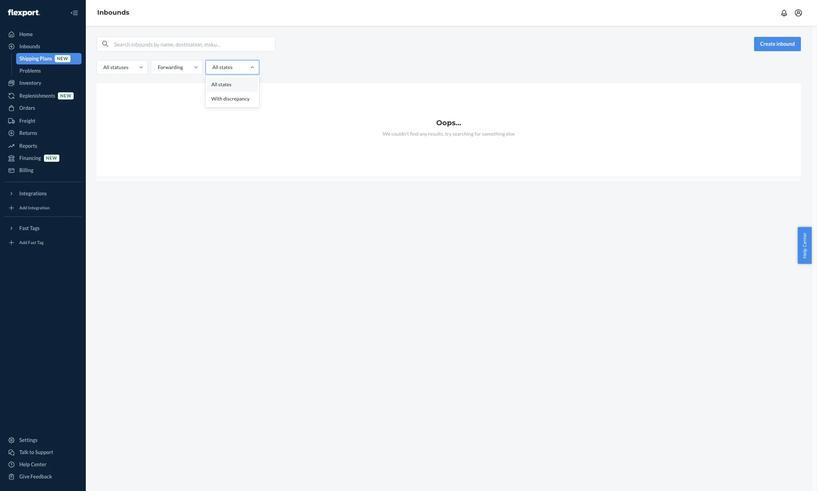 Task type: locate. For each thing, give the bounding box(es) containing it.
orders link
[[4, 102, 82, 114]]

with
[[211, 96, 223, 102]]

give feedback button
[[4, 471, 82, 482]]

1 vertical spatial add
[[19, 240, 27, 245]]

1 vertical spatial new
[[60, 93, 72, 99]]

0 horizontal spatial inbounds
[[19, 43, 40, 49]]

fast tags
[[19, 225, 40, 231]]

0 vertical spatial help center
[[802, 233, 809, 259]]

replenishments
[[19, 93, 55, 99]]

0 vertical spatial help
[[802, 248, 809, 259]]

all left statuses
[[103, 64, 109, 70]]

shipping plans
[[20, 55, 52, 62]]

with discrepancy
[[211, 96, 250, 102]]

billing
[[19, 167, 33, 173]]

home link
[[4, 29, 82, 40]]

0 vertical spatial center
[[802, 233, 809, 247]]

returns link
[[4, 127, 82, 139]]

open notifications image
[[781, 9, 789, 17]]

new
[[57, 56, 68, 61], [60, 93, 72, 99], [46, 155, 57, 161]]

1 add from the top
[[19, 205, 27, 211]]

all down search inbounds by name, destination, msku... 'text field'
[[213, 64, 219, 70]]

help
[[802, 248, 809, 259], [19, 461, 30, 467]]

all states
[[213, 64, 233, 70], [211, 81, 232, 87]]

2 add from the top
[[19, 240, 27, 245]]

2 vertical spatial new
[[46, 155, 57, 161]]

1 horizontal spatial help
[[802, 248, 809, 259]]

1 vertical spatial all states
[[211, 81, 232, 87]]

0 vertical spatial states
[[220, 64, 233, 70]]

fast inside dropdown button
[[19, 225, 29, 231]]

add down fast tags
[[19, 240, 27, 245]]

new for shipping plans
[[57, 56, 68, 61]]

1 vertical spatial fast
[[28, 240, 36, 245]]

new up orders link
[[60, 93, 72, 99]]

0 vertical spatial add
[[19, 205, 27, 211]]

inbounds
[[97, 9, 129, 17], [19, 43, 40, 49]]

billing link
[[4, 165, 82, 176]]

add left integration
[[19, 205, 27, 211]]

talk to support button
[[4, 447, 82, 458]]

to
[[29, 449, 34, 455]]

add
[[19, 205, 27, 211], [19, 240, 27, 245]]

give feedback
[[19, 473, 52, 480]]

integration
[[28, 205, 50, 211]]

fast left tag
[[28, 240, 36, 245]]

new for financing
[[46, 155, 57, 161]]

1 vertical spatial inbounds
[[19, 43, 40, 49]]

0 horizontal spatial help
[[19, 461, 30, 467]]

fast
[[19, 225, 29, 231], [28, 240, 36, 245]]

1 vertical spatial help center
[[19, 461, 47, 467]]

inbounds link
[[97, 9, 129, 17], [4, 41, 82, 52]]

integrations
[[19, 190, 47, 196]]

try
[[446, 131, 452, 137]]

1 horizontal spatial inbounds link
[[97, 9, 129, 17]]

0 vertical spatial all states
[[213, 64, 233, 70]]

add fast tag link
[[4, 237, 82, 248]]

0 horizontal spatial help center
[[19, 461, 47, 467]]

freight link
[[4, 115, 82, 127]]

1 vertical spatial help
[[19, 461, 30, 467]]

couldn't
[[392, 131, 409, 137]]

shipping
[[20, 55, 39, 62]]

0 horizontal spatial center
[[31, 461, 47, 467]]

help center
[[802, 233, 809, 259], [19, 461, 47, 467]]

0 vertical spatial new
[[57, 56, 68, 61]]

discrepancy
[[224, 96, 250, 102]]

0 vertical spatial fast
[[19, 225, 29, 231]]

help center button
[[799, 227, 812, 264]]

1 vertical spatial inbounds link
[[4, 41, 82, 52]]

find
[[410, 131, 419, 137]]

returns
[[19, 130, 37, 136]]

help inside button
[[802, 248, 809, 259]]

new down the reports "link"
[[46, 155, 57, 161]]

fast left tags
[[19, 225, 29, 231]]

orders
[[19, 105, 35, 111]]

new right plans
[[57, 56, 68, 61]]

states
[[220, 64, 233, 70], [218, 81, 232, 87]]

1 vertical spatial states
[[218, 81, 232, 87]]

inventory link
[[4, 77, 82, 89]]

0 vertical spatial inbounds link
[[97, 9, 129, 17]]

1 horizontal spatial help center
[[802, 233, 809, 259]]

center
[[802, 233, 809, 247], [31, 461, 47, 467]]

1 horizontal spatial center
[[802, 233, 809, 247]]

support
[[35, 449, 53, 455]]

0 vertical spatial inbounds
[[97, 9, 129, 17]]

1 vertical spatial center
[[31, 461, 47, 467]]

talk
[[19, 449, 28, 455]]

oops...
[[437, 118, 462, 127]]

statuses
[[110, 64, 129, 70]]

searching
[[453, 131, 474, 137]]

all
[[103, 64, 109, 70], [213, 64, 219, 70], [211, 81, 217, 87]]



Task type: describe. For each thing, give the bounding box(es) containing it.
all statuses
[[103, 64, 129, 70]]

add for add integration
[[19, 205, 27, 211]]

financing
[[19, 155, 41, 161]]

results,
[[429, 131, 445, 137]]

reports link
[[4, 140, 82, 152]]

add fast tag
[[19, 240, 44, 245]]

create inbound
[[761, 41, 796, 47]]

else
[[506, 131, 515, 137]]

help center inside help center button
[[802, 233, 809, 259]]

feedback
[[31, 473, 52, 480]]

0 horizontal spatial inbounds link
[[4, 41, 82, 52]]

center inside button
[[802, 233, 809, 247]]

something
[[482, 131, 505, 137]]

close navigation image
[[70, 9, 79, 17]]

forwarding
[[158, 64, 183, 70]]

reports
[[19, 143, 37, 149]]

inbound
[[777, 41, 796, 47]]

problems
[[20, 68, 41, 74]]

fast tags button
[[4, 223, 82, 234]]

help center link
[[4, 459, 82, 470]]

plans
[[40, 55, 52, 62]]

integrations button
[[4, 188, 82, 199]]

add integration
[[19, 205, 50, 211]]

freight
[[19, 118, 35, 124]]

add integration link
[[4, 202, 82, 214]]

we
[[383, 131, 391, 137]]

settings
[[19, 437, 38, 443]]

Search inbounds by name, destination, msku... text field
[[114, 37, 275, 51]]

1 horizontal spatial inbounds
[[97, 9, 129, 17]]

give
[[19, 473, 30, 480]]

flexport logo image
[[8, 9, 40, 16]]

tags
[[30, 225, 40, 231]]

help center inside help center link
[[19, 461, 47, 467]]

tag
[[37, 240, 44, 245]]

open account menu image
[[795, 9, 803, 17]]

inventory
[[19, 80, 41, 86]]

add for add fast tag
[[19, 240, 27, 245]]

oops... we couldn't find any results, try searching for something else
[[383, 118, 515, 137]]

home
[[19, 31, 33, 37]]

for
[[475, 131, 482, 137]]

create
[[761, 41, 776, 47]]

new for replenishments
[[60, 93, 72, 99]]

talk to support
[[19, 449, 53, 455]]

problems link
[[16, 65, 82, 77]]

all up the with
[[211, 81, 217, 87]]

any
[[420, 131, 428, 137]]

create inbound button
[[755, 37, 802, 51]]

settings link
[[4, 434, 82, 446]]



Task type: vqa. For each thing, say whether or not it's contained in the screenshot.
Billing
yes



